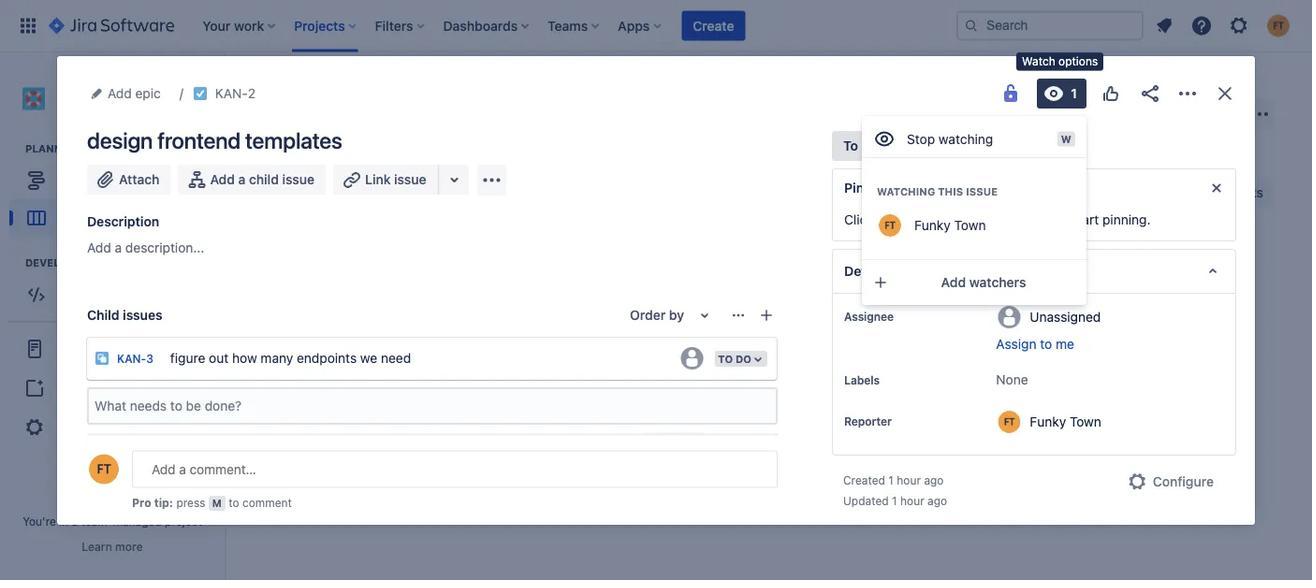 Task type: describe. For each thing, give the bounding box(es) containing it.
close image
[[1215, 82, 1237, 105]]

press
[[176, 497, 205, 510]]

pro
[[132, 497, 151, 510]]

project pages link
[[7, 329, 217, 370]]

link issue
[[365, 172, 427, 187]]

assignee
[[845, 310, 894, 323]]

cancel button
[[713, 433, 778, 463]]

endpoints
[[297, 350, 357, 366]]

project inside the my kanban project software project
[[107, 102, 144, 115]]

add a child issue button
[[178, 165, 326, 195]]

fields
[[892, 180, 926, 196]]

on
[[878, 212, 893, 228]]

watch options
[[1023, 55, 1099, 68]]

click on the
[[845, 212, 920, 228]]

funky town image
[[390, 178, 420, 208]]

the
[[897, 212, 916, 228]]

task image
[[278, 423, 293, 438]]

funky inside design frontend templates dialog
[[1030, 414, 1067, 429]]

profile image of funky town image
[[89, 455, 119, 485]]

star kan board image
[[1210, 103, 1232, 125]]

comment
[[242, 497, 292, 510]]

issue inside button
[[245, 440, 277, 455]]

to right m
[[229, 497, 239, 510]]

insights image
[[1189, 182, 1211, 204]]

you're
[[23, 515, 56, 528]]

learn more button
[[82, 539, 143, 554]]

code link
[[9, 276, 215, 314]]

a right the in
[[72, 515, 78, 528]]

create banner
[[0, 0, 1313, 52]]

hide message image
[[1206, 177, 1229, 199]]

assignee pin to top. only you can see pinned fields. image
[[898, 309, 913, 324]]

out
[[209, 350, 229, 366]]

development
[[25, 257, 105, 269]]

search image
[[965, 18, 979, 33]]

watching
[[877, 186, 936, 198]]

labels
[[845, 374, 880, 387]]

automations menu button icon image
[[1178, 103, 1200, 125]]

1 vertical spatial templates
[[377, 388, 437, 403]]

field
[[994, 212, 1020, 228]]

kan-3
[[117, 353, 154, 366]]

updated
[[844, 494, 889, 508]]

kan board
[[264, 114, 370, 140]]

create column image
[[1058, 245, 1081, 268]]

vote options: no one has voted for this issue yet. image
[[1100, 82, 1123, 105]]

order by button
[[619, 301, 728, 331]]

labels pin to top. only you can see pinned fields. image
[[884, 373, 899, 388]]

kan-1 link
[[301, 339, 336, 355]]

link
[[365, 172, 391, 187]]

assign to me button
[[997, 335, 1217, 354]]

0 of 1 child issues complete image
[[454, 423, 469, 438]]

add shortcut button
[[7, 370, 217, 408]]

1 for kan-
[[330, 341, 336, 354]]

unassigned
[[1030, 309, 1102, 324]]

label
[[1024, 212, 1052, 228]]

timeline
[[59, 173, 110, 188]]

link web pages and more image
[[443, 169, 466, 191]]

1 horizontal spatial to do button
[[832, 131, 917, 161]]

issue inside group
[[967, 186, 998, 198]]

add for add a child issue
[[210, 172, 235, 187]]

watching this issue
[[877, 186, 998, 198]]

watchers
[[970, 275, 1027, 290]]

1 horizontal spatial project
[[165, 515, 202, 528]]

unassigned image
[[475, 336, 497, 358]]

Search this board text field
[[264, 176, 350, 210]]

1 vertical spatial frontend
[[322, 388, 374, 403]]

1 horizontal spatial unassigned image
[[681, 347, 704, 370]]

1 vertical spatial design
[[278, 388, 319, 403]]

choose
[[125, 440, 172, 455]]

design frontend templates inside dialog
[[87, 127, 342, 154]]

planning
[[25, 143, 81, 155]]

in
[[59, 515, 69, 528]]

code
[[59, 287, 91, 303]]

project inside the my kanban project software project
[[129, 82, 174, 98]]

funky town button
[[862, 205, 1087, 246]]

add watchers
[[942, 275, 1027, 290]]

board
[[59, 211, 95, 226]]

project for project pages
[[57, 342, 100, 357]]

learn more
[[82, 540, 143, 553]]

issue right the child on the left of the page
[[282, 172, 315, 187]]

town inside funky town button
[[955, 218, 987, 233]]

managed
[[113, 515, 162, 528]]

figure out how many endpoints we need
[[170, 350, 411, 366]]

attach
[[119, 172, 160, 187]]

my kanban project software project
[[56, 82, 174, 115]]

details
[[845, 264, 888, 279]]

design frontend templates dialog
[[57, 56, 1256, 581]]

add a description...
[[87, 240, 204, 256]]

insights
[[1215, 185, 1264, 200]]

activity
[[87, 503, 135, 519]]

0 horizontal spatial do
[[736, 353, 752, 365]]

click
[[845, 212, 874, 228]]

planning group
[[9, 142, 224, 243]]

templates inside dialog
[[245, 127, 342, 154]]

1 horizontal spatial kan-2 link
[[301, 422, 337, 438]]

design inside design frontend templates dialog
[[87, 127, 153, 154]]

1 vertical spatial to do button
[[713, 349, 770, 369]]

frontend inside dialog
[[158, 127, 241, 154]]

reporter pin to top. only you can see pinned fields. image
[[896, 414, 911, 429]]

project settings link
[[7, 408, 217, 449]]

Child issues field
[[89, 390, 776, 423]]

add app image
[[481, 169, 503, 191]]

project for project settings
[[57, 420, 100, 436]]

stop
[[907, 131, 936, 147]]

0 horizontal spatial to
[[719, 353, 733, 365]]

create child image
[[759, 308, 774, 323]]

more
[[115, 540, 143, 553]]

0 horizontal spatial to do
[[719, 353, 752, 365]]

attach button
[[87, 165, 171, 195]]

watching this issue group
[[862, 166, 1087, 252]]

learn
[[82, 540, 112, 553]]

need
[[381, 350, 411, 366]]

1 horizontal spatial to
[[844, 138, 859, 154]]

share image
[[1140, 82, 1162, 105]]

kanban
[[78, 82, 126, 98]]

tip:
[[154, 497, 173, 510]]



Task type: vqa. For each thing, say whether or not it's contained in the screenshot.
Add epic popup button
yes



Task type: locate. For each thing, give the bounding box(es) containing it.
1 horizontal spatial kan-2
[[301, 424, 337, 437]]

0 horizontal spatial kan-2 link
[[215, 82, 256, 105]]

to do button up pinned
[[832, 131, 917, 161]]

2 vertical spatial project
[[57, 420, 100, 436]]

watch
[[1023, 55, 1056, 68]]

project pages
[[57, 342, 140, 357]]

1 horizontal spatial design
[[278, 388, 319, 403]]

a inside button
[[238, 172, 246, 187]]

1 vertical spatial unassigned image
[[475, 419, 497, 442]]

options
[[1059, 55, 1099, 68]]

add a child issue
[[210, 172, 315, 187]]

project right kanban
[[129, 82, 174, 98]]

0 vertical spatial 1
[[330, 341, 336, 354]]

project inside project settings link
[[57, 420, 100, 436]]

3
[[146, 353, 154, 366]]

1 inside kan-1 link
[[330, 341, 336, 354]]

w
[[1062, 133, 1072, 145]]

jira software image
[[49, 15, 174, 37], [49, 15, 174, 37]]

0 vertical spatial do
[[862, 138, 879, 154]]

0 vertical spatial 2
[[248, 86, 256, 101]]

frontend up add a child issue button on the top left of the page
[[158, 127, 241, 154]]

start
[[1072, 212, 1100, 228]]

reporter
[[845, 415, 892, 428]]

kan-2 link right epic
[[215, 82, 256, 105]]

0 horizontal spatial funky town
[[915, 218, 987, 233]]

to do
[[844, 138, 879, 154], [719, 353, 752, 365]]

0 horizontal spatial funky
[[915, 218, 951, 233]]

assign
[[997, 337, 1037, 352]]

choose an existing issue button
[[87, 433, 289, 463]]

0 vertical spatial task image
[[193, 86, 208, 101]]

1 horizontal spatial 2
[[330, 424, 337, 437]]

1 left we
[[330, 341, 336, 354]]

none
[[997, 372, 1029, 388]]

add left epic
[[108, 86, 132, 101]]

choose an existing issue
[[125, 440, 277, 455]]

1 vertical spatial 2
[[330, 424, 337, 437]]

1 vertical spatial to do
[[719, 353, 752, 365]]

0 horizontal spatial 2
[[248, 86, 256, 101]]

group containing project pages
[[7, 321, 217, 454]]

next to a field label to start pinning.
[[935, 212, 1151, 228]]

0 horizontal spatial project
[[107, 102, 144, 115]]

templates down figure out how many endpoints we need link on the bottom
[[377, 388, 437, 403]]

a left field
[[983, 212, 990, 228]]

0 horizontal spatial task image
[[193, 86, 208, 101]]

design up task image
[[278, 388, 319, 403]]

description...
[[125, 240, 204, 256]]

kan- for kan-1 link
[[301, 341, 330, 354]]

design
[[87, 127, 153, 154], [278, 388, 319, 403]]

unassigned image down by
[[681, 347, 704, 370]]

town down assign to me button
[[1070, 414, 1102, 429]]

kan- for leftmost kan-2 link
[[215, 86, 248, 101]]

this
[[938, 186, 964, 198]]

1 vertical spatial design frontend templates
[[278, 388, 437, 403]]

to right next
[[968, 212, 980, 228]]

0 vertical spatial hour
[[897, 474, 921, 487]]

issue right link
[[394, 172, 427, 187]]

issue right the existing
[[245, 440, 277, 455]]

ago right updated
[[928, 494, 948, 508]]

project down child
[[57, 342, 100, 357]]

child
[[87, 308, 119, 323]]

2 up add a child issue button on the top left of the page
[[248, 86, 256, 101]]

configure
[[1153, 474, 1215, 490]]

issue type: subtask image
[[95, 351, 110, 366]]

0 horizontal spatial design
[[87, 127, 153, 154]]

2
[[248, 86, 256, 101], [330, 424, 337, 437]]

0 vertical spatial templates
[[245, 127, 342, 154]]

Add a comment… field
[[132, 451, 778, 488]]

0 horizontal spatial templates
[[245, 127, 342, 154]]

add down board link
[[87, 240, 111, 256]]

task image left kan-1 link
[[278, 340, 293, 355]]

kan-2 right task image
[[301, 424, 337, 437]]

create button
[[682, 11, 746, 41]]

1 vertical spatial ago
[[928, 494, 948, 508]]

issue right this
[[967, 186, 998, 198]]

kan-3 link
[[117, 353, 154, 366]]

kan-1
[[301, 341, 336, 354]]

1 vertical spatial hour
[[901, 494, 925, 508]]

0 vertical spatial kan-2 link
[[215, 82, 256, 105]]

1 for created
[[889, 474, 894, 487]]

done
[[804, 257, 837, 270]]

ago
[[925, 474, 944, 487], [928, 494, 948, 508]]

0 vertical spatial to
[[844, 138, 859, 154]]

order by
[[630, 308, 685, 323]]

add for add shortcut
[[57, 381, 81, 396]]

1 horizontal spatial to do
[[844, 138, 879, 154]]

0 vertical spatial ago
[[925, 474, 944, 487]]

watch options tooltip
[[1017, 52, 1104, 71]]

0 of 1 child issues complete image
[[454, 423, 469, 438]]

group
[[7, 321, 217, 454]]

0 horizontal spatial town
[[955, 218, 987, 233]]

1 vertical spatial funky town
[[1030, 414, 1102, 429]]

add left shortcut
[[57, 381, 81, 396]]

1 horizontal spatial do
[[862, 138, 879, 154]]

kan-2 link right task image
[[301, 422, 337, 438]]

order
[[630, 308, 666, 323]]

ago right created
[[925, 474, 944, 487]]

issue actions image
[[731, 308, 746, 323]]

software
[[56, 102, 103, 115]]

board
[[313, 114, 370, 140]]

do down issue actions icon
[[736, 353, 752, 365]]

1 vertical spatial 1
[[889, 474, 894, 487]]

to
[[844, 138, 859, 154], [719, 353, 733, 365]]

design frontend templates down we
[[278, 388, 437, 403]]

project down add epic
[[107, 102, 144, 115]]

do
[[862, 138, 879, 154], [736, 353, 752, 365]]

to up pinned
[[844, 138, 859, 154]]

0 vertical spatial design frontend templates
[[87, 127, 342, 154]]

task image
[[193, 86, 208, 101], [278, 340, 293, 355]]

funky
[[915, 218, 951, 233], [1030, 414, 1067, 429]]

copy link to issue image
[[252, 85, 267, 100]]

add for add epic
[[108, 86, 132, 101]]

development group
[[9, 256, 224, 320]]

to do up pinned
[[844, 138, 879, 154]]

primary element
[[11, 0, 957, 52]]

kan-2 for leftmost kan-2 link
[[215, 86, 256, 101]]

add shortcut
[[57, 381, 136, 396]]

pinned
[[845, 180, 888, 196]]

0 horizontal spatial frontend
[[158, 127, 241, 154]]

stop watching
[[907, 131, 994, 147]]

kan-2 inside design frontend templates dialog
[[215, 86, 256, 101]]

design up attach button
[[87, 127, 153, 154]]

many
[[261, 350, 293, 366]]

kan-2
[[215, 86, 256, 101], [301, 424, 337, 437]]

templates up the child on the left of the page
[[245, 127, 342, 154]]

frontend down endpoints
[[322, 388, 374, 403]]

add left watchers
[[942, 275, 966, 290]]

assign to me
[[997, 337, 1075, 352]]

1 vertical spatial to
[[719, 353, 733, 365]]

shortcut
[[85, 381, 136, 396]]

pinning.
[[1103, 212, 1151, 228]]

1 vertical spatial do
[[736, 353, 752, 365]]

kan-2 right epic
[[215, 86, 256, 101]]

settings
[[104, 420, 152, 436]]

task image right epic
[[193, 86, 208, 101]]

1 right updated
[[892, 494, 898, 508]]

to left me
[[1041, 337, 1053, 352]]

funky town inside button
[[915, 218, 987, 233]]

do up pinned
[[862, 138, 879, 154]]

to left 'start'
[[1056, 212, 1068, 228]]

funky down watching this issue
[[915, 218, 951, 233]]

0 horizontal spatial unassigned image
[[475, 419, 497, 442]]

1 vertical spatial project
[[165, 515, 202, 528]]

add for add watchers
[[942, 275, 966, 290]]

to inside button
[[1041, 337, 1053, 352]]

configure link
[[1116, 467, 1226, 497]]

to do down issue actions icon
[[719, 353, 752, 365]]

0 vertical spatial frontend
[[158, 127, 241, 154]]

project inside project pages link
[[57, 342, 100, 357]]

design frontend templates up add a child issue button on the top left of the page
[[87, 127, 342, 154]]

0 vertical spatial funky
[[915, 218, 951, 233]]

0 vertical spatial town
[[955, 218, 987, 233]]

to down issue actions icon
[[719, 353, 733, 365]]

funky town inside design frontend templates dialog
[[1030, 414, 1102, 429]]

add epic button
[[87, 82, 166, 105]]

funky town down this
[[915, 218, 987, 233]]

project down the press
[[165, 515, 202, 528]]

insights button
[[1178, 178, 1275, 208]]

project down add shortcut
[[57, 420, 100, 436]]

funky down assign to me
[[1030, 414, 1067, 429]]

0 vertical spatial to do button
[[832, 131, 917, 161]]

0 vertical spatial unassigned image
[[681, 347, 704, 370]]

child issues
[[87, 308, 163, 323]]

we
[[360, 350, 378, 366]]

issues
[[123, 308, 163, 323]]

team-
[[81, 515, 113, 528]]

town
[[955, 218, 987, 233], [1070, 414, 1102, 429]]

1 vertical spatial task image
[[278, 340, 293, 355]]

town inside design frontend templates dialog
[[1070, 414, 1102, 429]]

1 horizontal spatial task image
[[278, 340, 293, 355]]

kan- for rightmost kan-2 link
[[301, 424, 330, 437]]

0 vertical spatial design
[[87, 127, 153, 154]]

create
[[693, 18, 735, 33]]

add for add a description...
[[87, 240, 111, 256]]

by
[[669, 308, 685, 323]]

1 vertical spatial kan-2 link
[[301, 422, 337, 438]]

Search field
[[957, 11, 1144, 41]]

epic
[[135, 86, 161, 101]]

funky inside button
[[915, 218, 951, 233]]

1 horizontal spatial town
[[1070, 414, 1102, 429]]

my
[[56, 82, 75, 98]]

kan-
[[215, 86, 248, 101], [301, 341, 330, 354], [117, 353, 146, 366], [301, 424, 330, 437]]

2 vertical spatial 1
[[892, 494, 898, 508]]

unassigned image right 0 of 1 child issues complete image
[[475, 419, 497, 442]]

1 right created
[[889, 474, 894, 487]]

watching
[[939, 131, 994, 147]]

an
[[175, 440, 190, 455]]

kan
[[264, 114, 309, 140]]

1 vertical spatial town
[[1070, 414, 1102, 429]]

add epic
[[108, 86, 161, 101]]

created 1 hour ago updated 1 hour ago
[[844, 474, 948, 508]]

add left the child on the left of the page
[[210, 172, 235, 187]]

1 vertical spatial funky
[[1030, 414, 1067, 429]]

1 horizontal spatial frontend
[[322, 388, 374, 403]]

description
[[87, 214, 159, 229]]

figure out how many endpoints we need link
[[163, 340, 672, 377]]

actions image
[[1177, 82, 1200, 105]]

1 horizontal spatial funky
[[1030, 414, 1067, 429]]

1 vertical spatial project
[[57, 342, 100, 357]]

add people image
[[433, 182, 455, 204]]

timeline link
[[9, 162, 215, 200]]

figure
[[170, 350, 205, 366]]

how
[[232, 350, 257, 366]]

a down description
[[115, 240, 122, 256]]

hour right created
[[897, 474, 921, 487]]

existing
[[193, 440, 242, 455]]

1 horizontal spatial funky town
[[1030, 414, 1102, 429]]

hour right updated
[[901, 494, 925, 508]]

to
[[968, 212, 980, 228], [1056, 212, 1068, 228], [1041, 337, 1053, 352], [229, 497, 239, 510]]

a left the child on the left of the page
[[238, 172, 246, 187]]

add inside 'popup button'
[[108, 86, 132, 101]]

link issue button
[[333, 165, 440, 195]]

child
[[249, 172, 279, 187]]

0 vertical spatial to do
[[844, 138, 879, 154]]

to do button down issue actions icon
[[713, 349, 770, 369]]

1 horizontal spatial templates
[[377, 388, 437, 403]]

next
[[938, 212, 964, 228]]

cancel
[[724, 440, 767, 455]]

0 vertical spatial kan-2
[[215, 86, 256, 101]]

details element
[[832, 249, 1237, 294]]

0 vertical spatial project
[[129, 82, 174, 98]]

kan-2 for rightmost kan-2 link
[[301, 424, 337, 437]]

funky town down me
[[1030, 414, 1102, 429]]

2 inside design frontend templates dialog
[[248, 86, 256, 101]]

2 right task image
[[330, 424, 337, 437]]

0 horizontal spatial to do button
[[713, 349, 770, 369]]

project
[[107, 102, 144, 115], [165, 515, 202, 528]]

a
[[238, 172, 246, 187], [983, 212, 990, 228], [115, 240, 122, 256], [72, 515, 78, 528]]

unassigned image
[[681, 347, 704, 370], [475, 419, 497, 442]]

town left field
[[955, 218, 987, 233]]

1 vertical spatial kan-2
[[301, 424, 337, 437]]

0 vertical spatial project
[[107, 102, 144, 115]]

0 horizontal spatial kan-2
[[215, 86, 256, 101]]

add watchers button
[[862, 268, 1087, 298]]

0 vertical spatial funky town
[[915, 218, 987, 233]]



